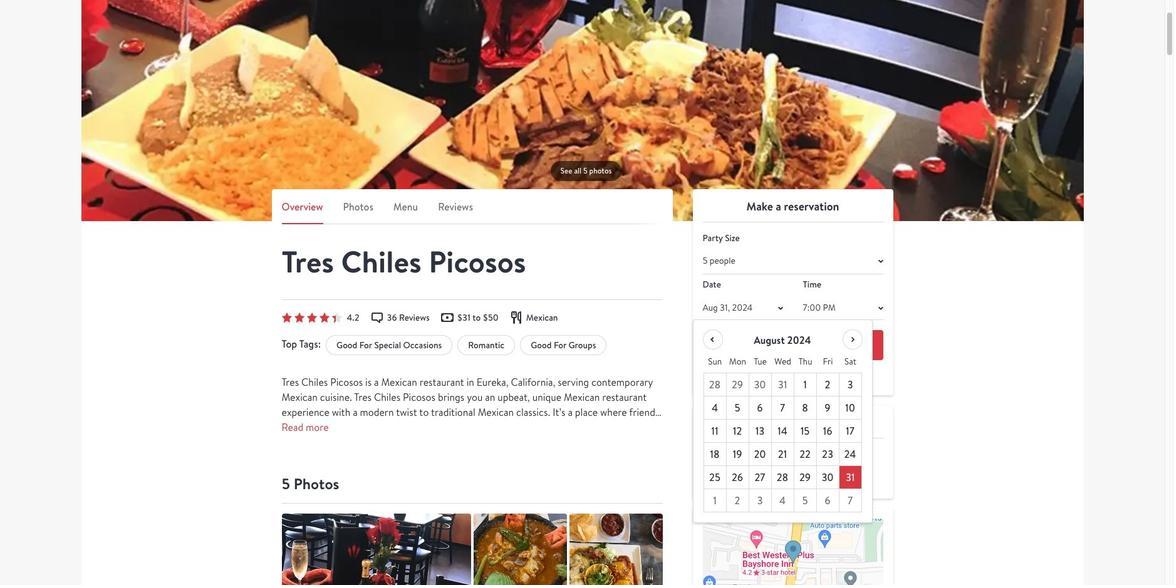 Task type: vqa. For each thing, say whether or not it's contained in the screenshot.
West to the bottom
no



Task type: describe. For each thing, give the bounding box(es) containing it.
tuesday element
[[749, 351, 772, 373]]

friday element
[[817, 351, 839, 373]]

wednesday element
[[772, 351, 794, 373]]

saturday element
[[839, 351, 862, 373]]

thursday element
[[794, 351, 817, 373]]



Task type: locate. For each thing, give the bounding box(es) containing it.
monday element
[[727, 351, 749, 373]]

sunday element
[[704, 351, 727, 373]]

grid
[[703, 351, 862, 513]]

tres chiles picosos, eureka, ca image
[[81, 0, 1084, 221], [282, 514, 471, 585], [473, 514, 567, 585], [569, 514, 663, 585]]

row group
[[704, 373, 862, 513]]

google map for tres chiles picosos image
[[703, 519, 883, 585]]

tab list
[[282, 199, 663, 224]]

4.2 stars image
[[282, 313, 342, 323]]



